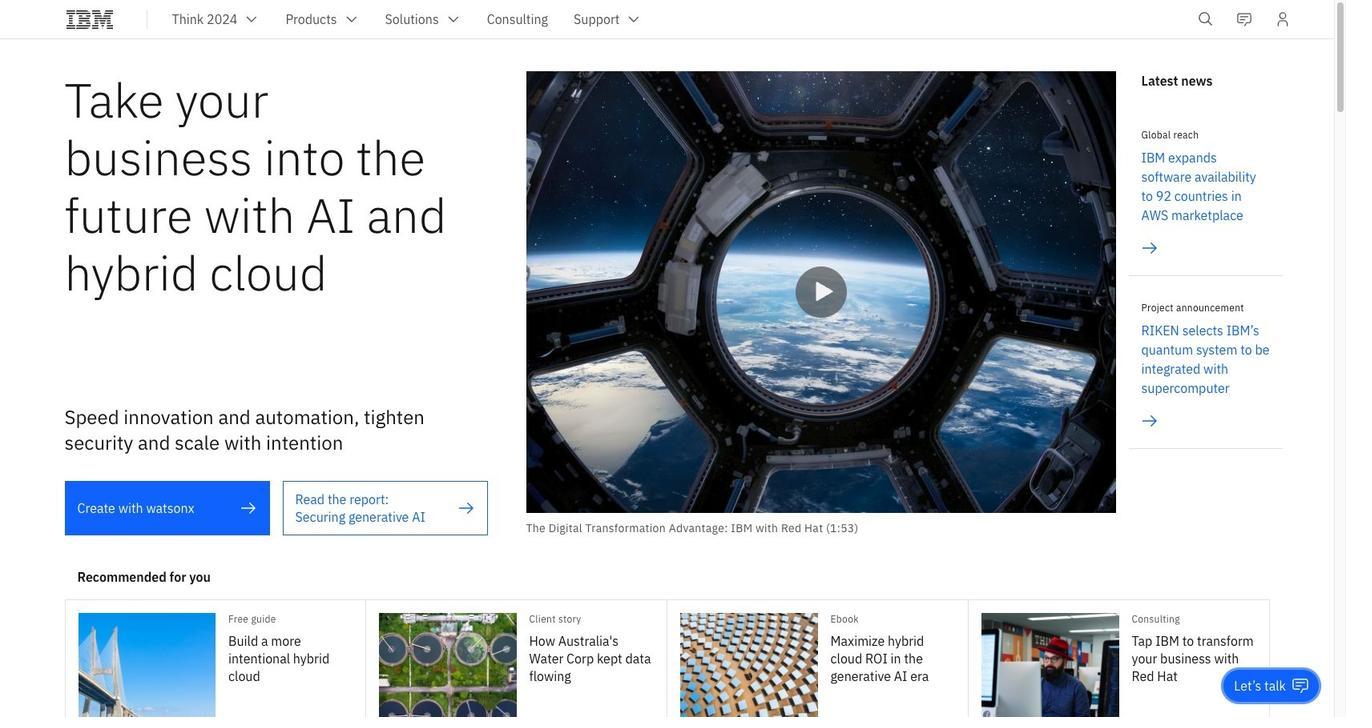 Task type: locate. For each thing, give the bounding box(es) containing it.
let's talk element
[[1234, 678, 1286, 696]]



Task type: vqa. For each thing, say whether or not it's contained in the screenshot.
'your privacy choices' element
no



